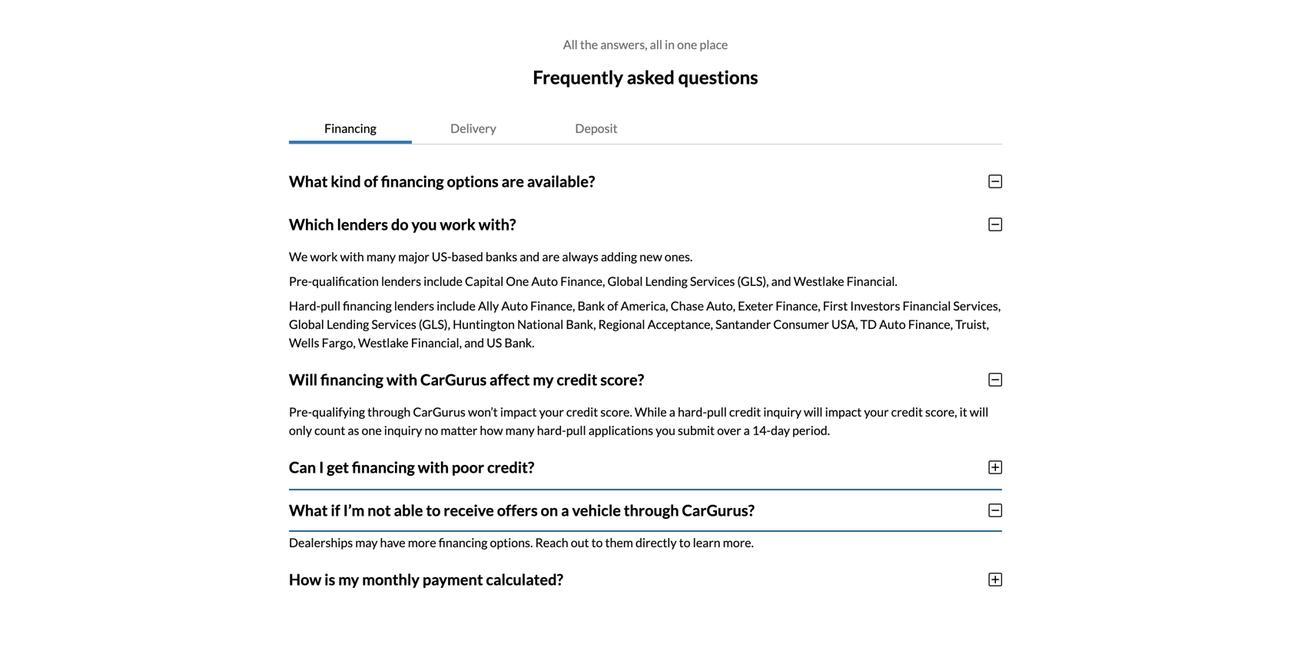 Task type: vqa. For each thing, say whether or not it's contained in the screenshot.
tab list on the top of the page containing Overview
no



Task type: locate. For each thing, give the bounding box(es) containing it.
hard- right how
[[537, 423, 566, 438]]

pre- up only
[[289, 404, 312, 419]]

0 vertical spatial through
[[368, 404, 411, 419]]

global down adding
[[608, 273, 643, 288]]

2 vertical spatial and
[[464, 335, 484, 350]]

(gls), up exeter
[[738, 273, 769, 288]]

auto right td
[[879, 317, 906, 332]]

lenders inside which lenders do you work with? dropdown button
[[337, 215, 388, 234]]

1 vertical spatial work
[[310, 249, 338, 264]]

minus square image up minus square image
[[989, 174, 1002, 189]]

cargurus inside pre-qualifying through cargurus won't impact your credit score. while a hard-pull credit inquiry will impact your credit score, it will only count as one inquiry no matter how many hard-pull applications you submit over a 14-day period.
[[413, 404, 466, 419]]

1 horizontal spatial hard-
[[678, 404, 707, 419]]

1 vertical spatial my
[[338, 570, 359, 589]]

2 horizontal spatial to
[[679, 535, 691, 550]]

td
[[861, 317, 877, 332]]

2 will from the left
[[970, 404, 989, 419]]

us
[[487, 335, 502, 350]]

frequently asked questions
[[533, 66, 758, 88]]

hard- up the submit
[[678, 404, 707, 419]]

1 vertical spatial pull
[[707, 404, 727, 419]]

minus square image inside the what if i'm not able to receive offers on a vehicle through cargurus? dropdown button
[[989, 503, 1002, 518]]

include down us-
[[424, 273, 463, 288]]

1 horizontal spatial of
[[607, 298, 618, 313]]

i
[[319, 458, 324, 476]]

1 horizontal spatial lending
[[645, 273, 688, 288]]

westlake right fargo,
[[358, 335, 409, 350]]

0 vertical spatial you
[[412, 215, 437, 234]]

0 vertical spatial a
[[669, 404, 676, 419]]

1 vertical spatial global
[[289, 317, 324, 332]]

minus square image down the truist,
[[989, 372, 1002, 387]]

services
[[690, 273, 735, 288], [372, 317, 416, 332]]

with down financial,
[[387, 370, 418, 389]]

will financing with cargurus affect my credit score? button
[[289, 358, 1002, 401]]

my right affect
[[533, 370, 554, 389]]

and up exeter
[[771, 273, 791, 288]]

0 horizontal spatial to
[[426, 501, 441, 519]]

include
[[424, 273, 463, 288], [437, 298, 476, 313]]

1 vertical spatial you
[[656, 423, 676, 438]]

a right while
[[669, 404, 676, 419]]

0 horizontal spatial your
[[539, 404, 564, 419]]

services,
[[954, 298, 1001, 313]]

what left if
[[289, 501, 328, 519]]

credit left score,
[[891, 404, 923, 419]]

1 horizontal spatial pull
[[566, 423, 586, 438]]

global down hard- on the left top
[[289, 317, 324, 332]]

to right able
[[426, 501, 441, 519]]

what inside dropdown button
[[289, 501, 328, 519]]

1 horizontal spatial your
[[864, 404, 889, 419]]

lenders left "do"
[[337, 215, 388, 234]]

0 horizontal spatial my
[[338, 570, 359, 589]]

credit inside dropdown button
[[557, 370, 598, 389]]

through right qualifying at the left of page
[[368, 404, 411, 419]]

to left learn
[[679, 535, 691, 550]]

global inside hard-pull financing lenders include ally auto finance, bank of america, chase auto, exeter finance, first investors financial services, global lending services (gls), huntington national bank, regional acceptance, santander consumer usa, td auto finance, truist, wells fargo, westlake financial, and us bank.
[[289, 317, 324, 332]]

0 horizontal spatial are
[[502, 172, 524, 190]]

0 vertical spatial what
[[289, 172, 328, 190]]

can i get financing with poor credit?
[[289, 458, 535, 476]]

0 horizontal spatial and
[[464, 335, 484, 350]]

finance, up national
[[530, 298, 575, 313]]

finance,
[[560, 273, 605, 288], [530, 298, 575, 313], [776, 298, 821, 313], [908, 317, 953, 332]]

1 horizontal spatial my
[[533, 370, 554, 389]]

what if i'm not able to receive offers on a vehicle through cargurus? button
[[289, 489, 1002, 532]]

more.
[[723, 535, 754, 550]]

you inside dropdown button
[[412, 215, 437, 234]]

pull inside hard-pull financing lenders include ally auto finance, bank of america, chase auto, exeter finance, first investors financial services, global lending services (gls), huntington national bank, regional acceptance, santander consumer usa, td auto finance, truist, wells fargo, westlake financial, and us bank.
[[321, 298, 341, 313]]

0 horizontal spatial you
[[412, 215, 437, 234]]

1 vertical spatial with
[[387, 370, 418, 389]]

1 what from the top
[[289, 172, 328, 190]]

1 horizontal spatial one
[[677, 37, 697, 52]]

2 pre- from the top
[[289, 404, 312, 419]]

services up auto,
[[690, 273, 735, 288]]

1 horizontal spatial impact
[[825, 404, 862, 419]]

delivery tab
[[412, 113, 535, 144]]

financing up 'which lenders do you work with?'
[[381, 172, 444, 190]]

2 minus square image from the top
[[989, 372, 1002, 387]]

lending inside hard-pull financing lenders include ally auto finance, bank of america, chase auto, exeter finance, first investors financial services, global lending services (gls), huntington national bank, regional acceptance, santander consumer usa, td auto finance, truist, wells fargo, westlake financial, and us bank.
[[327, 317, 369, 332]]

through up directly
[[624, 501, 679, 519]]

what if i'm not able to receive offers on a vehicle through cargurus?
[[289, 501, 755, 519]]

lenders
[[337, 215, 388, 234], [381, 273, 421, 288], [394, 298, 434, 313]]

1 horizontal spatial services
[[690, 273, 735, 288]]

(gls),
[[738, 273, 769, 288], [419, 317, 450, 332]]

1 your from the left
[[539, 404, 564, 419]]

through
[[368, 404, 411, 419], [624, 501, 679, 519]]

fargo,
[[322, 335, 356, 350]]

of right kind
[[364, 172, 378, 190]]

minus square image inside what kind of financing options are available? dropdown button
[[989, 174, 1002, 189]]

financing inside 'will financing with cargurus affect my credit score?' dropdown button
[[321, 370, 384, 389]]

0 horizontal spatial one
[[362, 423, 382, 438]]

minus square image
[[989, 174, 1002, 189], [989, 372, 1002, 387], [989, 503, 1002, 518]]

pre- for qualification
[[289, 273, 312, 288]]

0 horizontal spatial westlake
[[358, 335, 409, 350]]

kind
[[331, 172, 361, 190]]

count
[[315, 423, 345, 438]]

1 vertical spatial through
[[624, 501, 679, 519]]

dealerships
[[289, 535, 353, 550]]

2 horizontal spatial and
[[771, 273, 791, 288]]

of inside what kind of financing options are available? dropdown button
[[364, 172, 378, 190]]

0 vertical spatial and
[[520, 249, 540, 264]]

not
[[368, 501, 391, 519]]

inquiry left no
[[384, 423, 422, 438]]

0 horizontal spatial lending
[[327, 317, 369, 332]]

lending up fargo,
[[327, 317, 369, 332]]

2 vertical spatial auto
[[879, 317, 906, 332]]

1 vertical spatial many
[[505, 423, 535, 438]]

america,
[[621, 298, 668, 313]]

1 minus square image from the top
[[989, 174, 1002, 189]]

may
[[355, 535, 378, 550]]

0 horizontal spatial impact
[[500, 404, 537, 419]]

place
[[700, 37, 728, 52]]

inquiry up day
[[764, 404, 802, 419]]

1 vertical spatial one
[[362, 423, 382, 438]]

with for cargurus
[[387, 370, 418, 389]]

lending
[[645, 273, 688, 288], [327, 317, 369, 332]]

0 vertical spatial cargurus
[[421, 370, 487, 389]]

financial,
[[411, 335, 462, 350]]

over
[[717, 423, 741, 438]]

lending down ones. on the top right of the page
[[645, 273, 688, 288]]

1 horizontal spatial auto
[[531, 273, 558, 288]]

work right "we"
[[310, 249, 338, 264]]

what left kind
[[289, 172, 328, 190]]

2 vertical spatial lenders
[[394, 298, 434, 313]]

financing up "not"
[[352, 458, 415, 476]]

major
[[398, 249, 430, 264]]

0 vertical spatial pre-
[[289, 273, 312, 288]]

inquiry
[[764, 404, 802, 419], [384, 423, 422, 438]]

0 vertical spatial include
[[424, 273, 463, 288]]

to right 'out'
[[592, 535, 603, 550]]

0 vertical spatial lenders
[[337, 215, 388, 234]]

your
[[539, 404, 564, 419], [864, 404, 889, 419]]

impact up how
[[500, 404, 537, 419]]

wells
[[289, 335, 319, 350]]

services up financial,
[[372, 317, 416, 332]]

1 pre- from the top
[[289, 273, 312, 288]]

cargurus for affect
[[421, 370, 487, 389]]

cargurus down financial,
[[421, 370, 487, 389]]

services inside hard-pull financing lenders include ally auto finance, bank of america, chase auto, exeter finance, first investors financial services, global lending services (gls), huntington national bank, regional acceptance, santander consumer usa, td auto finance, truist, wells fargo, westlake financial, and us bank.
[[372, 317, 416, 332]]

and up the 'one'
[[520, 249, 540, 264]]

0 vertical spatial pull
[[321, 298, 341, 313]]

to
[[426, 501, 441, 519], [592, 535, 603, 550], [679, 535, 691, 550]]

pull up over
[[707, 404, 727, 419]]

minus square image inside 'will financing with cargurus affect my credit score?' dropdown button
[[989, 372, 1002, 387]]

more
[[408, 535, 436, 550]]

will right it
[[970, 404, 989, 419]]

will
[[804, 404, 823, 419], [970, 404, 989, 419]]

plus square image
[[989, 572, 1002, 587]]

work up based
[[440, 215, 476, 234]]

financing tab
[[289, 113, 412, 144]]

one right in
[[677, 37, 697, 52]]

work
[[440, 215, 476, 234], [310, 249, 338, 264]]

include left ally at the left top
[[437, 298, 476, 313]]

0 vertical spatial global
[[608, 273, 643, 288]]

auto down the 'one'
[[501, 298, 528, 313]]

you down while
[[656, 423, 676, 438]]

0 horizontal spatial global
[[289, 317, 324, 332]]

of up regional
[[607, 298, 618, 313]]

my right is on the bottom left
[[338, 570, 359, 589]]

period.
[[793, 423, 830, 438]]

score,
[[926, 404, 957, 419]]

tab list
[[289, 113, 1002, 144]]

will up "period."
[[804, 404, 823, 419]]

santander
[[716, 317, 771, 332]]

0 vertical spatial auto
[[531, 273, 558, 288]]

a inside the what if i'm not able to receive offers on a vehicle through cargurus? dropdown button
[[561, 501, 569, 519]]

2 vertical spatial minus square image
[[989, 503, 1002, 518]]

2 your from the left
[[864, 404, 889, 419]]

1 vertical spatial westlake
[[358, 335, 409, 350]]

1 vertical spatial hard-
[[537, 423, 566, 438]]

2 horizontal spatial a
[[744, 423, 750, 438]]

a left 14- in the bottom right of the page
[[744, 423, 750, 438]]

if
[[331, 501, 340, 519]]

hard-
[[678, 404, 707, 419], [537, 423, 566, 438]]

investors
[[850, 298, 900, 313]]

you right "do"
[[412, 215, 437, 234]]

cargurus inside 'will financing with cargurus affect my credit score?' dropdown button
[[421, 370, 487, 389]]

many left major
[[367, 249, 396, 264]]

financing
[[381, 172, 444, 190], [343, 298, 392, 313], [321, 370, 384, 389], [352, 458, 415, 476], [439, 535, 488, 550]]

we work with many major us-based banks and are always adding new ones.
[[289, 249, 693, 264]]

a right on
[[561, 501, 569, 519]]

1 vertical spatial auto
[[501, 298, 528, 313]]

1 vertical spatial include
[[437, 298, 476, 313]]

3 minus square image from the top
[[989, 503, 1002, 518]]

1 horizontal spatial are
[[542, 249, 560, 264]]

(gls), up financial,
[[419, 317, 450, 332]]

many
[[367, 249, 396, 264], [505, 423, 535, 438]]

pre- inside pre-qualifying through cargurus won't impact your credit score. while a hard-pull credit inquiry will impact your credit score, it will only count as one inquiry no matter how many hard-pull applications you submit over a 14-day period.
[[289, 404, 312, 419]]

with left poor
[[418, 458, 449, 476]]

financing down 'qualification'
[[343, 298, 392, 313]]

0 vertical spatial with
[[340, 249, 364, 264]]

0 vertical spatial many
[[367, 249, 396, 264]]

1 vertical spatial lenders
[[381, 273, 421, 288]]

1 vertical spatial and
[[771, 273, 791, 288]]

1 vertical spatial (gls),
[[419, 317, 450, 332]]

first
[[823, 298, 848, 313]]

minus square image down plus square icon
[[989, 503, 1002, 518]]

0 vertical spatial of
[[364, 172, 378, 190]]

0 vertical spatial are
[[502, 172, 524, 190]]

are left always
[[542, 249, 560, 264]]

0 horizontal spatial will
[[804, 404, 823, 419]]

pull down 'qualification'
[[321, 298, 341, 313]]

many right how
[[505, 423, 535, 438]]

with up 'qualification'
[[340, 249, 364, 264]]

you inside pre-qualifying through cargurus won't impact your credit score. while a hard-pull credit inquiry will impact your credit score, it will only count as one inquiry no matter how many hard-pull applications you submit over a 14-day period.
[[656, 423, 676, 438]]

1 horizontal spatial will
[[970, 404, 989, 419]]

auto right the 'one'
[[531, 273, 558, 288]]

lenders up financial,
[[394, 298, 434, 313]]

(gls), inside hard-pull financing lenders include ally auto finance, bank of america, chase auto, exeter finance, first investors financial services, global lending services (gls), huntington national bank, regional acceptance, santander consumer usa, td auto finance, truist, wells fargo, westlake financial, and us bank.
[[419, 317, 450, 332]]

0 horizontal spatial (gls),
[[419, 317, 450, 332]]

westlake up "first"
[[794, 273, 844, 288]]

it
[[960, 404, 968, 419]]

credit left 'score?'
[[557, 370, 598, 389]]

pull left applications
[[566, 423, 586, 438]]

1 vertical spatial minus square image
[[989, 372, 1002, 387]]

auto for one
[[531, 273, 558, 288]]

0 vertical spatial services
[[690, 273, 735, 288]]

2 vertical spatial a
[[561, 501, 569, 519]]

1 vertical spatial what
[[289, 501, 328, 519]]

2 what from the top
[[289, 501, 328, 519]]

with
[[340, 249, 364, 264], [387, 370, 418, 389], [418, 458, 449, 476]]

your left score,
[[864, 404, 889, 419]]

capital
[[465, 273, 504, 288]]

1 vertical spatial services
[[372, 317, 416, 332]]

and left us
[[464, 335, 484, 350]]

financing up qualifying at the left of page
[[321, 370, 384, 389]]

1 horizontal spatial through
[[624, 501, 679, 519]]

1 horizontal spatial a
[[669, 404, 676, 419]]

1 vertical spatial cargurus
[[413, 404, 466, 419]]

your left score.
[[539, 404, 564, 419]]

pre- down "we"
[[289, 273, 312, 288]]

usa,
[[832, 317, 858, 332]]

0 vertical spatial inquiry
[[764, 404, 802, 419]]

impact up "period."
[[825, 404, 862, 419]]

1 vertical spatial lending
[[327, 317, 369, 332]]

ones.
[[665, 249, 693, 264]]

1 horizontal spatial and
[[520, 249, 540, 264]]

and
[[520, 249, 540, 264], [771, 273, 791, 288], [464, 335, 484, 350]]

global
[[608, 273, 643, 288], [289, 317, 324, 332]]

0 horizontal spatial through
[[368, 404, 411, 419]]

poor
[[452, 458, 484, 476]]

lenders down major
[[381, 273, 421, 288]]

1 horizontal spatial work
[[440, 215, 476, 234]]

1 horizontal spatial westlake
[[794, 273, 844, 288]]

include inside hard-pull financing lenders include ally auto finance, bank of america, chase auto, exeter finance, first investors financial services, global lending services (gls), huntington national bank, regional acceptance, santander consumer usa, td auto finance, truist, wells fargo, westlake financial, and us bank.
[[437, 298, 476, 313]]

0 horizontal spatial services
[[372, 317, 416, 332]]

what inside dropdown button
[[289, 172, 328, 190]]

1 vertical spatial inquiry
[[384, 423, 422, 438]]

auto
[[531, 273, 558, 288], [501, 298, 528, 313], [879, 317, 906, 332]]

through inside pre-qualifying through cargurus won't impact your credit score. while a hard-pull credit inquiry will impact your credit score, it will only count as one inquiry no matter how many hard-pull applications you submit over a 14-day period.
[[368, 404, 411, 419]]

what for what kind of financing options are available?
[[289, 172, 328, 190]]

cargurus up no
[[413, 404, 466, 419]]

1 horizontal spatial many
[[505, 423, 535, 438]]

based
[[452, 249, 483, 264]]

2 vertical spatial pull
[[566, 423, 586, 438]]

you
[[412, 215, 437, 234], [656, 423, 676, 438]]

qualification
[[312, 273, 379, 288]]

0 horizontal spatial of
[[364, 172, 378, 190]]

0 vertical spatial work
[[440, 215, 476, 234]]

regional
[[598, 317, 645, 332]]

one right the "as"
[[362, 423, 382, 438]]

0 vertical spatial westlake
[[794, 273, 844, 288]]

14-
[[752, 423, 771, 438]]

are right 'options' at the top of the page
[[502, 172, 524, 190]]

us-
[[432, 249, 452, 264]]

one
[[677, 37, 697, 52], [362, 423, 382, 438]]

credit up over
[[729, 404, 761, 419]]

0 horizontal spatial auto
[[501, 298, 528, 313]]

credit left score.
[[566, 404, 598, 419]]

qualifying
[[312, 404, 365, 419]]

consumer
[[774, 317, 829, 332]]

0 horizontal spatial inquiry
[[384, 423, 422, 438]]

lenders inside hard-pull financing lenders include ally auto finance, bank of america, chase auto, exeter finance, first investors financial services, global lending services (gls), huntington national bank, regional acceptance, santander consumer usa, td auto finance, truist, wells fargo, westlake financial, and us bank.
[[394, 298, 434, 313]]

have
[[380, 535, 406, 550]]



Task type: describe. For each thing, give the bounding box(es) containing it.
vehicle
[[572, 501, 621, 519]]

do
[[391, 215, 409, 234]]

what for what if i'm not able to receive offers on a vehicle through cargurus?
[[289, 501, 328, 519]]

auto for ally
[[501, 298, 528, 313]]

which lenders do you work with?
[[289, 215, 516, 234]]

westlake inside hard-pull financing lenders include ally auto finance, bank of america, chase auto, exeter finance, first investors financial services, global lending services (gls), huntington national bank, regional acceptance, santander consumer usa, td auto finance, truist, wells fargo, westlake financial, and us bank.
[[358, 335, 409, 350]]

minus square image for what if i'm not able to receive offers on a vehicle through cargurus?
[[989, 503, 1002, 518]]

2 horizontal spatial auto
[[879, 317, 906, 332]]

how
[[289, 570, 322, 589]]

truist,
[[956, 317, 989, 332]]

no
[[425, 423, 438, 438]]

which lenders do you work with? button
[[289, 203, 1002, 246]]

2 vertical spatial with
[[418, 458, 449, 476]]

how is my monthly payment calculated?
[[289, 570, 563, 589]]

financial.
[[847, 273, 898, 288]]

minus square image for will financing with cargurus affect my credit score?
[[989, 372, 1002, 387]]

always
[[562, 249, 599, 264]]

finance, down financial
[[908, 317, 953, 332]]

plus square image
[[989, 460, 1002, 475]]

minus square image
[[989, 217, 1002, 232]]

how is my monthly payment calculated? button
[[289, 558, 1002, 601]]

finance, up consumer
[[776, 298, 821, 313]]

new
[[640, 249, 662, 264]]

0 horizontal spatial hard-
[[537, 423, 566, 438]]

0 vertical spatial one
[[677, 37, 697, 52]]

financing inside can i get financing with poor credit? dropdown button
[[352, 458, 415, 476]]

options
[[447, 172, 499, 190]]

financing down receive at the bottom
[[439, 535, 488, 550]]

auto,
[[706, 298, 736, 313]]

with?
[[479, 215, 516, 234]]

bank,
[[566, 317, 596, 332]]

1 impact from the left
[[500, 404, 537, 419]]

will
[[289, 370, 318, 389]]

payment
[[423, 570, 483, 589]]

them
[[605, 535, 633, 550]]

of inside hard-pull financing lenders include ally auto finance, bank of america, chase auto, exeter finance, first investors financial services, global lending services (gls), huntington national bank, regional acceptance, santander consumer usa, td auto finance, truist, wells fargo, westlake financial, and us bank.
[[607, 298, 618, 313]]

are inside dropdown button
[[502, 172, 524, 190]]

through inside the what if i'm not able to receive offers on a vehicle through cargurus? dropdown button
[[624, 501, 679, 519]]

learn
[[693, 535, 721, 550]]

financing inside what kind of financing options are available? dropdown button
[[381, 172, 444, 190]]

bank
[[578, 298, 605, 313]]

1 horizontal spatial (gls),
[[738, 273, 769, 288]]

the
[[580, 37, 598, 52]]

is
[[325, 570, 335, 589]]

all the answers, all in one place
[[563, 37, 728, 52]]

0 vertical spatial my
[[533, 370, 554, 389]]

which
[[289, 215, 334, 234]]

only
[[289, 423, 312, 438]]

credit?
[[487, 458, 535, 476]]

pre- for qualifying
[[289, 404, 312, 419]]

with for many
[[340, 249, 364, 264]]

affect
[[490, 370, 530, 389]]

adding
[[601, 249, 637, 264]]

hard-
[[289, 298, 321, 313]]

finance, down always
[[560, 273, 605, 288]]

on
[[541, 501, 558, 519]]

minus square image for what kind of financing options are available?
[[989, 174, 1002, 189]]

0 vertical spatial lending
[[645, 273, 688, 288]]

available?
[[527, 172, 595, 190]]

deposit
[[575, 121, 618, 136]]

all
[[563, 37, 578, 52]]

bank.
[[505, 335, 535, 350]]

cargurus?
[[682, 501, 755, 519]]

one
[[506, 273, 529, 288]]

won't
[[468, 404, 498, 419]]

score.
[[601, 404, 633, 419]]

can
[[289, 458, 316, 476]]

all
[[650, 37, 663, 52]]

1 horizontal spatial inquiry
[[764, 404, 802, 419]]

acceptance,
[[648, 317, 713, 332]]

directly
[[636, 535, 677, 550]]

financing inside hard-pull financing lenders include ally auto finance, bank of america, chase auto, exeter finance, first investors financial services, global lending services (gls), huntington national bank, regional acceptance, santander consumer usa, td auto finance, truist, wells fargo, westlake financial, and us bank.
[[343, 298, 392, 313]]

asked
[[627, 66, 675, 88]]

as
[[348, 423, 359, 438]]

pre-qualification lenders include capital one auto finance, global lending services (gls), and westlake financial.
[[289, 273, 898, 288]]

to inside dropdown button
[[426, 501, 441, 519]]

deposit tab
[[535, 113, 658, 144]]

i'm
[[343, 501, 365, 519]]

what kind of financing options are available?
[[289, 172, 595, 190]]

tab list containing financing
[[289, 113, 1002, 144]]

1 will from the left
[[804, 404, 823, 419]]

what kind of financing options are available? button
[[289, 160, 1002, 203]]

monthly
[[362, 570, 420, 589]]

national
[[517, 317, 564, 332]]

0 horizontal spatial many
[[367, 249, 396, 264]]

1 vertical spatial a
[[744, 423, 750, 438]]

options.
[[490, 535, 533, 550]]

exeter
[[738, 298, 774, 313]]

dealerships may have more financing options. reach out to them directly to learn more.
[[289, 535, 754, 550]]

how
[[480, 423, 503, 438]]

huntington
[[453, 317, 515, 332]]

financial
[[903, 298, 951, 313]]

calculated?
[[486, 570, 563, 589]]

work inside dropdown button
[[440, 215, 476, 234]]

one inside pre-qualifying through cargurus won't impact your credit score. while a hard-pull credit inquiry will impact your credit score, it will only count as one inquiry no matter how many hard-pull applications you submit over a 14-day period.
[[362, 423, 382, 438]]

answers,
[[601, 37, 648, 52]]

while
[[635, 404, 667, 419]]

day
[[771, 423, 790, 438]]

2 impact from the left
[[825, 404, 862, 419]]

questions
[[678, 66, 758, 88]]

0 vertical spatial hard-
[[678, 404, 707, 419]]

will financing with cargurus affect my credit score?
[[289, 370, 644, 389]]

and inside hard-pull financing lenders include ally auto finance, bank of america, chase auto, exeter finance, first investors financial services, global lending services (gls), huntington national bank, regional acceptance, santander consumer usa, td auto finance, truist, wells fargo, westlake financial, and us bank.
[[464, 335, 484, 350]]

ally
[[478, 298, 499, 313]]

1 vertical spatial are
[[542, 249, 560, 264]]

we
[[289, 249, 308, 264]]

cargurus for won't
[[413, 404, 466, 419]]

financing
[[325, 121, 377, 136]]

chase
[[671, 298, 704, 313]]

matter
[[441, 423, 478, 438]]

1 horizontal spatial to
[[592, 535, 603, 550]]

many inside pre-qualifying through cargurus won't impact your credit score. while a hard-pull credit inquiry will impact your credit score, it will only count as one inquiry no matter how many hard-pull applications you submit over a 14-day period.
[[505, 423, 535, 438]]

out
[[571, 535, 589, 550]]

submit
[[678, 423, 715, 438]]

1 horizontal spatial global
[[608, 273, 643, 288]]

can i get financing with poor credit? button
[[289, 446, 1002, 489]]

hard-pull financing lenders include ally auto finance, bank of america, chase auto, exeter finance, first investors financial services, global lending services (gls), huntington national bank, regional acceptance, santander consumer usa, td auto finance, truist, wells fargo, westlake financial, and us bank.
[[289, 298, 1001, 350]]

get
[[327, 458, 349, 476]]



